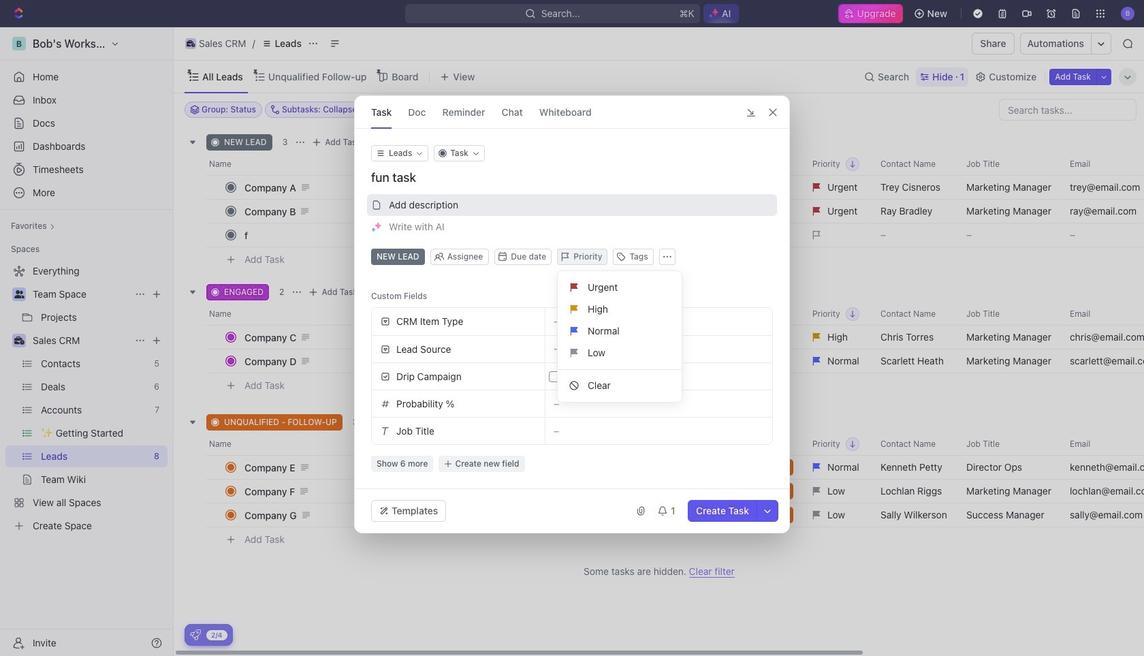 Task type: locate. For each thing, give the bounding box(es) containing it.
business time image inside tree
[[14, 337, 24, 345]]

sidebar navigation
[[0, 27, 174, 656]]

0 horizontal spatial business time image
[[14, 337, 24, 345]]

business time image
[[187, 40, 195, 47], [14, 337, 24, 345]]

list
[[558, 277, 682, 397]]

tree
[[5, 260, 168, 537]]

1 vertical spatial business time image
[[14, 337, 24, 345]]

Task Name text field
[[371, 170, 776, 186]]

dialog
[[354, 95, 790, 533]]

Set value for Probability % Custom Field text field
[[546, 390, 773, 417]]

None checkbox
[[549, 371, 560, 382]]

1 horizontal spatial business time image
[[187, 40, 195, 47]]

user group image
[[14, 290, 24, 298]]

0 vertical spatial business time image
[[187, 40, 195, 47]]

custom fields element
[[371, 307, 773, 472]]



Task type: vqa. For each thing, say whether or not it's contained in the screenshot.
option in the CUSTOM FIELDS element
yes



Task type: describe. For each thing, give the bounding box(es) containing it.
Search tasks... text field
[[1000, 99, 1136, 120]]

tree inside sidebar navigation
[[5, 260, 168, 537]]

none checkbox inside custom fields element
[[549, 371, 560, 382]]

onboarding checklist button image
[[190, 630, 201, 640]]

onboarding checklist button element
[[190, 630, 201, 640]]



